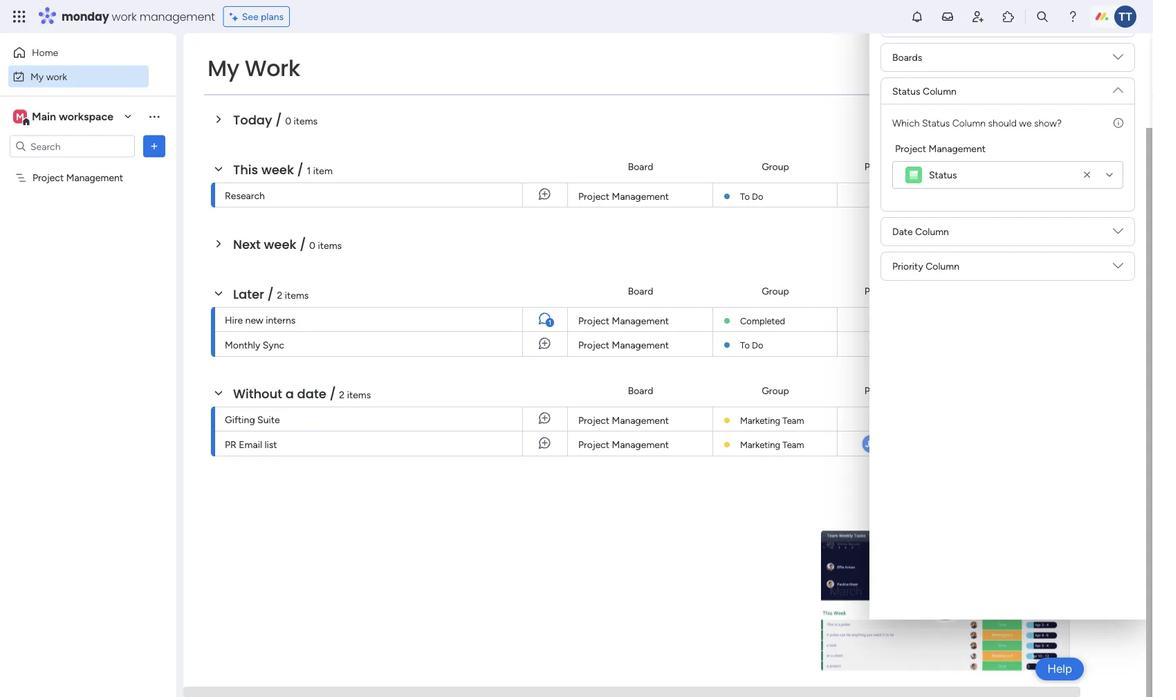 Task type: vqa. For each thing, say whether or not it's contained in the screenshot.
UPDATE FEED image
no



Task type: describe. For each thing, give the bounding box(es) containing it.
2 marketing team from the top
[[740, 439, 804, 450]]

without a date / 2 items
[[233, 385, 371, 403]]

items inside today / 0 items
[[294, 115, 318, 127]]

main content containing past dates /
[[183, 0, 1153, 697]]

board for 1
[[628, 161, 653, 173]]

project for 5th project management link from the top
[[578, 439, 610, 451]]

apps image
[[1002, 10, 1016, 24]]

monday work management
[[62, 9, 215, 24]]

priority column
[[892, 260, 960, 272]]

dapulse dropdown down arrow image for boards
[[1113, 52, 1123, 67]]

people for items
[[864, 285, 894, 297]]

Search in workspace field
[[29, 138, 116, 154]]

see plans button
[[223, 6, 290, 27]]

a
[[285, 385, 294, 403]]

1 project management link from the top
[[576, 183, 704, 208]]

3 project management link from the top
[[576, 332, 704, 357]]

without
[[233, 385, 282, 403]]

which status column should we show?
[[892, 117, 1062, 129]]

date
[[297, 385, 326, 403]]

search everything image
[[1036, 10, 1049, 24]]

next
[[233, 236, 261, 253]]

pr for items
[[1147, 285, 1153, 297]]

this week / 1 item
[[233, 161, 333, 178]]

see
[[242, 11, 258, 22]]

list
[[265, 439, 277, 450]]

/ right today
[[275, 111, 282, 129]]

column for priority column
[[926, 260, 960, 272]]

people for 1
[[864, 161, 894, 173]]

1 pr from the top
[[1147, 161, 1153, 173]]

workspace selection element
[[13, 108, 116, 126]]

sync
[[263, 339, 284, 351]]

0 inside today / 0 items
[[285, 115, 291, 127]]

suite
[[257, 414, 280, 425]]

project management group
[[892, 141, 1123, 189]]

boards
[[892, 52, 922, 63]]

date column
[[892, 226, 949, 238]]

which
[[892, 117, 920, 129]]

today / 0 items
[[233, 111, 318, 129]]

column for date column
[[915, 226, 949, 238]]

group for items
[[762, 285, 789, 297]]

priority
[[892, 260, 923, 272]]

management for 5th project management link from the top
[[612, 439, 669, 451]]

1 inside button
[[549, 319, 551, 327]]

gifting
[[225, 414, 255, 425]]

people for /
[[864, 385, 894, 397]]

hire new interns
[[225, 314, 296, 326]]

work for my
[[46, 71, 67, 82]]

1 marketing team from the top
[[740, 415, 804, 426]]

2 to from the top
[[740, 340, 750, 351]]

this
[[233, 161, 258, 178]]

should
[[988, 117, 1017, 129]]

main workspace
[[32, 110, 113, 123]]

dapulse dropdown down arrow image
[[1113, 261, 1123, 276]]

/ right dates
[[303, 61, 309, 79]]

status inside project management group
[[929, 169, 957, 181]]

email
[[239, 439, 262, 450]]

gifting suite
[[225, 414, 280, 425]]

project management inside list box
[[33, 172, 123, 184]]

later / 2 items
[[233, 285, 309, 303]]

home
[[32, 47, 58, 58]]

workspace image
[[13, 109, 27, 124]]

pr email list
[[225, 439, 277, 450]]

week for this
[[261, 161, 294, 178]]

items inside the later / 2 items
[[285, 289, 309, 301]]

/ left item
[[297, 161, 304, 178]]

status up which
[[892, 85, 920, 97]]

project for project management group
[[895, 143, 926, 154]]

management for fifth project management link from the bottom of the main content containing past dates /
[[612, 191, 669, 202]]

5 project management link from the top
[[576, 432, 704, 457]]

management inside list box
[[66, 172, 123, 184]]

workspace
[[59, 110, 113, 123]]

work
[[245, 53, 300, 84]]

show?
[[1034, 117, 1062, 129]]

items inside next week / 0 items
[[318, 239, 342, 251]]

2 inside the later / 2 items
[[277, 289, 282, 301]]

group for 1
[[762, 161, 789, 173]]

management for 4th project management link from the bottom of the main content containing past dates /
[[612, 315, 669, 327]]

0 inside next week / 0 items
[[309, 239, 315, 251]]

dapulse dropdown down arrow image for status column
[[1113, 80, 1123, 95]]

/ right date
[[330, 385, 336, 403]]

1 to from the top
[[740, 191, 750, 202]]

project for third project management link from the bottom of the main content containing past dates /
[[578, 339, 610, 351]]

2 to do from the top
[[740, 340, 763, 351]]

management for project management group
[[929, 143, 986, 154]]



Task type: locate. For each thing, give the bounding box(es) containing it.
inbox image
[[941, 10, 955, 24]]

management
[[140, 9, 215, 24]]

1 vertical spatial work
[[46, 71, 67, 82]]

next week / 0 items
[[233, 236, 342, 253]]

options image
[[147, 139, 161, 153]]

0 vertical spatial marketing team
[[740, 415, 804, 426]]

management for third project management link from the bottom of the main content containing past dates /
[[612, 339, 669, 351]]

column for status column
[[923, 85, 957, 97]]

3 pr from the top
[[1147, 385, 1153, 397]]

items inside "without a date / 2 items"
[[347, 389, 371, 401]]

1 marketing from the top
[[740, 415, 780, 426]]

monthly sync
[[225, 339, 284, 351]]

1 to do from the top
[[740, 191, 763, 202]]

past dates /
[[233, 61, 312, 79]]

status
[[892, 85, 920, 97], [922, 117, 950, 129], [1052, 161, 1080, 173], [929, 169, 957, 181]]

2 up interns
[[277, 289, 282, 301]]

2 project management link from the top
[[576, 308, 704, 333]]

0 horizontal spatial my
[[30, 71, 44, 82]]

0 vertical spatial week
[[261, 161, 294, 178]]

date for date column
[[892, 226, 913, 238]]

project inside project management heading
[[895, 143, 926, 154]]

pr for /
[[1147, 385, 1153, 397]]

group
[[762, 161, 789, 173], [762, 285, 789, 297], [762, 385, 789, 397]]

project management link
[[576, 183, 704, 208], [576, 308, 704, 333], [576, 332, 704, 357], [576, 407, 704, 432], [576, 432, 704, 457]]

2 group from the top
[[762, 285, 789, 297]]

my work button
[[8, 65, 149, 88]]

0 horizontal spatial 1
[[307, 165, 311, 176]]

status down project management heading
[[929, 169, 957, 181]]

dapulse dropdown down arrow image for date column
[[1113, 226, 1123, 242]]

3 board from the top
[[628, 385, 653, 397]]

0 horizontal spatial date
[[892, 226, 913, 238]]

1 board from the top
[[628, 161, 653, 173]]

2 do from the top
[[752, 340, 763, 351]]

0 horizontal spatial work
[[46, 71, 67, 82]]

week
[[261, 161, 294, 178], [264, 236, 296, 253]]

dapulse dropdown down arrow image down the 'terry turtle' image
[[1113, 52, 1123, 67]]

project management inside group
[[895, 143, 986, 154]]

group for /
[[762, 385, 789, 397]]

1 vertical spatial board
[[628, 285, 653, 297]]

my for my work
[[30, 71, 44, 82]]

week for next
[[264, 236, 296, 253]]

dapulse dropdown down arrow image
[[1113, 52, 1123, 67], [1113, 80, 1123, 95], [1113, 226, 1123, 242]]

monday
[[62, 9, 109, 24]]

3 group from the top
[[762, 385, 789, 397]]

2 vertical spatial board
[[628, 385, 653, 397]]

1 vertical spatial team
[[783, 439, 804, 450]]

date for date
[[959, 161, 979, 173]]

0 vertical spatial team
[[783, 415, 804, 426]]

board for /
[[628, 385, 653, 397]]

1 vertical spatial 0
[[309, 239, 315, 251]]

dates
[[263, 61, 299, 79]]

project
[[895, 143, 926, 154], [33, 172, 64, 184], [578, 191, 610, 202], [578, 315, 610, 327], [578, 339, 610, 351], [578, 415, 610, 426], [578, 439, 610, 451]]

hire
[[225, 314, 243, 326]]

column up 'priority column'
[[915, 226, 949, 238]]

research
[[225, 190, 265, 201]]

my work
[[30, 71, 67, 82]]

date up nov 4
[[959, 161, 979, 173]]

project for 4th project management link
[[578, 415, 610, 426]]

0 vertical spatial board
[[628, 161, 653, 173]]

column right priority
[[926, 260, 960, 272]]

0 vertical spatial group
[[762, 161, 789, 173]]

we
[[1019, 117, 1032, 129]]

2 dapulse dropdown down arrow image from the top
[[1113, 80, 1123, 95]]

1 dapulse dropdown down arrow image from the top
[[1113, 52, 1123, 67]]

2 board from the top
[[628, 285, 653, 297]]

1 horizontal spatial date
[[959, 161, 979, 173]]

1 vertical spatial marketing team
[[740, 439, 804, 450]]

column
[[923, 85, 957, 97], [952, 117, 986, 129], [915, 226, 949, 238], [926, 260, 960, 272]]

status down show?
[[1052, 161, 1080, 173]]

0 vertical spatial date
[[959, 161, 979, 173]]

pr
[[225, 439, 236, 450]]

date up priority
[[892, 226, 913, 238]]

status up project management heading
[[922, 117, 950, 129]]

m
[[16, 111, 24, 122]]

2 vertical spatial dapulse dropdown down arrow image
[[1113, 226, 1123, 242]]

to do
[[740, 191, 763, 202], [740, 340, 763, 351]]

column up which status column should we show?
[[923, 85, 957, 97]]

1 do from the top
[[752, 191, 763, 202]]

1 horizontal spatial work
[[112, 9, 137, 24]]

2 vertical spatial pr
[[1147, 385, 1153, 397]]

2 pr from the top
[[1147, 285, 1153, 297]]

today
[[233, 111, 272, 129]]

plans
[[261, 11, 284, 22]]

workspace options image
[[147, 109, 161, 123]]

0 vertical spatial 1
[[307, 165, 311, 176]]

see plans
[[242, 11, 284, 22]]

project management heading
[[895, 141, 986, 156]]

select product image
[[12, 10, 26, 24]]

1
[[307, 165, 311, 176], [549, 319, 551, 327]]

date
[[959, 161, 979, 173], [892, 226, 913, 238]]

1 team from the top
[[783, 415, 804, 426]]

work
[[112, 9, 137, 24], [46, 71, 67, 82]]

past
[[233, 61, 260, 79]]

1 vertical spatial 2
[[339, 389, 345, 401]]

week right this
[[261, 161, 294, 178]]

1 vertical spatial group
[[762, 285, 789, 297]]

2 marketing from the top
[[740, 439, 780, 450]]

my for my work
[[208, 53, 239, 84]]

1 vertical spatial pr
[[1147, 285, 1153, 297]]

0 vertical spatial do
[[752, 191, 763, 202]]

item
[[313, 165, 333, 176]]

help image
[[1066, 10, 1080, 24]]

my
[[208, 53, 239, 84], [30, 71, 44, 82]]

my down home at the top left of the page
[[30, 71, 44, 82]]

management for 4th project management link
[[612, 415, 669, 426]]

interns
[[266, 314, 296, 326]]

to
[[740, 191, 750, 202], [740, 340, 750, 351]]

2 inside "without a date / 2 items"
[[339, 389, 345, 401]]

0 right today
[[285, 115, 291, 127]]

dapulse dropdown down arrow image up dapulse dropdown down arrow icon
[[1113, 226, 1123, 242]]

board for items
[[628, 285, 653, 297]]

0 vertical spatial marketing
[[740, 415, 780, 426]]

later
[[233, 285, 264, 303]]

nov
[[959, 189, 975, 200]]

1 vertical spatial marketing
[[740, 439, 780, 450]]

work inside "button"
[[46, 71, 67, 82]]

/ right later
[[267, 285, 274, 303]]

help
[[1047, 662, 1072, 676]]

/
[[303, 61, 309, 79], [275, 111, 282, 129], [297, 161, 304, 178], [300, 236, 306, 253], [267, 285, 274, 303], [330, 385, 336, 403]]

1 vertical spatial 1
[[549, 319, 551, 327]]

project for 4th project management link from the bottom of the main content containing past dates /
[[578, 315, 610, 327]]

0 vertical spatial pr
[[1147, 161, 1153, 173]]

2 vertical spatial group
[[762, 385, 789, 397]]

0 vertical spatial to
[[740, 191, 750, 202]]

invite members image
[[971, 10, 985, 24]]

do
[[752, 191, 763, 202], [752, 340, 763, 351]]

board
[[628, 161, 653, 173], [628, 285, 653, 297], [628, 385, 653, 397]]

0 vertical spatial 0
[[285, 115, 291, 127]]

terry turtle image
[[1114, 6, 1137, 28]]

0 horizontal spatial 2
[[277, 289, 282, 301]]

main
[[32, 110, 56, 123]]

pr
[[1147, 161, 1153, 173], [1147, 285, 1153, 297], [1147, 385, 1153, 397]]

management inside heading
[[929, 143, 986, 154]]

1 vertical spatial dapulse dropdown down arrow image
[[1113, 80, 1123, 95]]

4 project management link from the top
[[576, 407, 704, 432]]

0 vertical spatial 2
[[277, 289, 282, 301]]

project for fifth project management link from the bottom of the main content containing past dates /
[[578, 191, 610, 202]]

1 horizontal spatial 2
[[339, 389, 345, 401]]

1 vertical spatial to do
[[740, 340, 763, 351]]

2 team from the top
[[783, 439, 804, 450]]

marketing team
[[740, 415, 804, 426], [740, 439, 804, 450]]

project inside project management list box
[[33, 172, 64, 184]]

work right monday
[[112, 9, 137, 24]]

my left work
[[208, 53, 239, 84]]

1 vertical spatial date
[[892, 226, 913, 238]]

0 vertical spatial work
[[112, 9, 137, 24]]

my inside "button"
[[30, 71, 44, 82]]

v2 info image
[[1114, 116, 1123, 130]]

0 horizontal spatial 0
[[285, 115, 291, 127]]

1 horizontal spatial my
[[208, 53, 239, 84]]

work down home at the top left of the page
[[46, 71, 67, 82]]

0
[[285, 115, 291, 127], [309, 239, 315, 251]]

column left should
[[952, 117, 986, 129]]

monthly
[[225, 339, 260, 351]]

work for monday
[[112, 9, 137, 24]]

1 vertical spatial do
[[752, 340, 763, 351]]

nov 4
[[959, 189, 983, 200]]

1 inside the this week / 1 item
[[307, 165, 311, 176]]

team
[[783, 415, 804, 426], [783, 439, 804, 450]]

week right next
[[264, 236, 296, 253]]

4
[[978, 189, 983, 200]]

0 right next
[[309, 239, 315, 251]]

/ right next
[[300, 236, 306, 253]]

completed
[[740, 315, 785, 327]]

notifications image
[[910, 10, 924, 24]]

1 horizontal spatial 0
[[309, 239, 315, 251]]

status column
[[892, 85, 957, 97]]

marketing
[[740, 415, 780, 426], [740, 439, 780, 450]]

1 button
[[522, 307, 567, 332]]

my work
[[208, 53, 300, 84]]

2
[[277, 289, 282, 301], [339, 389, 345, 401]]

people
[[892, 17, 922, 29], [864, 161, 894, 173], [864, 285, 894, 297], [864, 385, 894, 397]]

2 right date
[[339, 389, 345, 401]]

dapulse dropdown down arrow image up v2 info image
[[1113, 80, 1123, 95]]

management
[[929, 143, 986, 154], [66, 172, 123, 184], [612, 191, 669, 202], [612, 315, 669, 327], [612, 339, 669, 351], [612, 415, 669, 426], [612, 439, 669, 451]]

home button
[[8, 42, 149, 64]]

project management list box
[[0, 163, 176, 376]]

new
[[245, 314, 263, 326]]

1 vertical spatial week
[[264, 236, 296, 253]]

1 horizontal spatial 1
[[549, 319, 551, 327]]

items
[[294, 115, 318, 127], [318, 239, 342, 251], [285, 289, 309, 301], [347, 389, 371, 401]]

option
[[0, 165, 176, 168]]

0 vertical spatial to do
[[740, 191, 763, 202]]

help button
[[1036, 658, 1084, 681]]

1 group from the top
[[762, 161, 789, 173]]

1 vertical spatial to
[[740, 340, 750, 351]]

3 dapulse dropdown down arrow image from the top
[[1113, 226, 1123, 242]]

project management
[[895, 143, 986, 154], [33, 172, 123, 184], [578, 191, 669, 202], [578, 315, 669, 327], [578, 339, 669, 351], [578, 415, 669, 426], [578, 439, 669, 451]]

0 vertical spatial dapulse dropdown down arrow image
[[1113, 52, 1123, 67]]

main content
[[183, 0, 1153, 697]]



